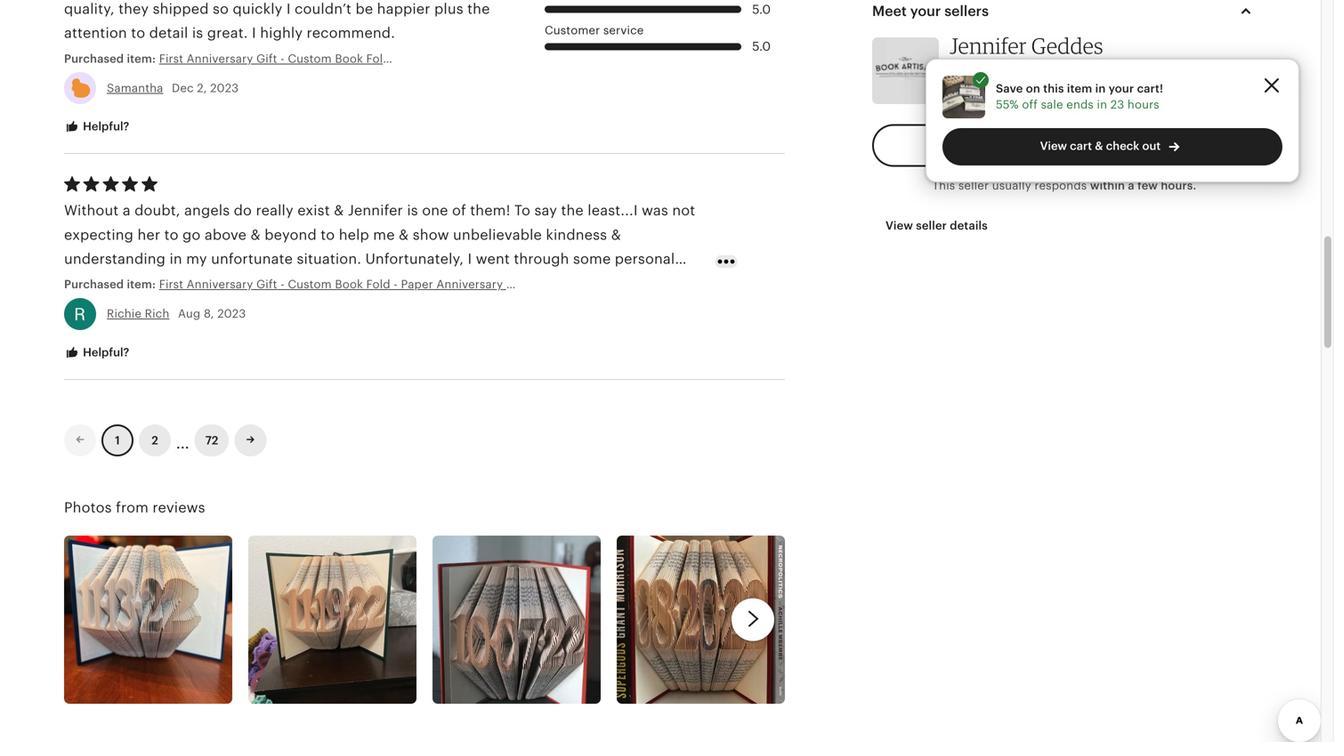Task type: describe. For each thing, give the bounding box(es) containing it.
samantha
[[107, 81, 163, 95]]

dec
[[172, 81, 194, 95]]

helpful? button for samantha
[[51, 110, 143, 144]]

view for view cart & check out
[[1040, 139, 1067, 153]]

hours.
[[1161, 179, 1197, 192]]

samantha dec 2, 2023
[[107, 81, 239, 95]]

cart!
[[1137, 82, 1164, 95]]

item: for purchased item: first anniversary gift - custom book fold - paper anniversary - gift for him her - boyfriend - girlfriend
[[127, 278, 156, 291]]

save on this item in your cart! 55% off sale ends in 23 hours
[[996, 82, 1164, 111]]

service
[[603, 24, 644, 37]]

2 5.0 from the top
[[752, 40, 771, 53]]

your inside meet your sellers dropdown button
[[910, 3, 941, 19]]

girlfriend
[[680, 278, 734, 291]]

helpful? for richie rich aug 8, 2023
[[80, 346, 129, 359]]

meet your sellers button
[[856, 0, 1273, 32]]

him
[[559, 278, 582, 291]]

item: for purchased item:
[[127, 52, 156, 65]]

purchased item: first anniversary gift - custom book fold - paper anniversary - gift for him her - boyfriend - girlfriend
[[64, 278, 734, 291]]

3 - from the left
[[506, 278, 510, 291]]

off
[[1022, 98, 1038, 111]]

of
[[991, 66, 1002, 79]]

photos from reviews
[[64, 500, 205, 516]]

5 - from the left
[[673, 278, 677, 291]]

8,
[[204, 307, 214, 321]]

sale
[[1041, 98, 1064, 111]]

1 vertical spatial in
[[1097, 98, 1108, 111]]

for
[[538, 278, 556, 291]]

a
[[1128, 179, 1135, 192]]

follow
[[970, 90, 1007, 103]]

meet
[[872, 3, 907, 19]]

1 anniversary from the left
[[187, 278, 253, 291]]

view for view seller details
[[886, 219, 913, 233]]

meet your sellers
[[872, 3, 989, 19]]

follow shop button
[[937, 80, 1052, 114]]

seller for this
[[959, 179, 989, 192]]

her
[[585, 278, 605, 291]]

72 link
[[195, 424, 229, 457]]

sellers
[[945, 3, 989, 19]]

4 - from the left
[[608, 278, 612, 291]]

view cart & check out link
[[943, 128, 1283, 166]]

1
[[115, 434, 120, 447]]

view cart & check out
[[1040, 139, 1161, 153]]

save
[[996, 82, 1023, 95]]

helpful? button for richie rich
[[51, 336, 143, 369]]

usually
[[992, 179, 1032, 192]]

23
[[1111, 98, 1125, 111]]

purchased for purchased item:
[[64, 52, 124, 65]]

jennifer geddes owner of
[[950, 32, 1104, 79]]

1 vertical spatial 2023
[[217, 307, 246, 321]]

within
[[1090, 179, 1125, 192]]

owner
[[950, 66, 988, 79]]

follow shop
[[970, 90, 1037, 103]]

1 - from the left
[[281, 278, 285, 291]]

photos
[[64, 500, 112, 516]]



Task type: vqa. For each thing, say whether or not it's contained in the screenshot.
View's the seller
yes



Task type: locate. For each thing, give the bounding box(es) containing it.
jennifer geddes image
[[872, 37, 939, 104]]

0 vertical spatial seller
[[959, 179, 989, 192]]

1 vertical spatial seller
[[916, 219, 947, 233]]

view left the cart
[[1040, 139, 1067, 153]]

custom
[[288, 278, 332, 291]]

item
[[1067, 82, 1093, 95]]

0 vertical spatial item:
[[127, 52, 156, 65]]

first anniversary gift - custom book fold - paper anniversary - gift for him her - boyfriend - girlfriend link
[[159, 277, 734, 293]]

item: up "richie rich" link
[[127, 278, 156, 291]]

seller right this
[[959, 179, 989, 192]]

1 horizontal spatial your
[[1109, 82, 1134, 95]]

1 5.0 from the top
[[752, 3, 771, 16]]

seller
[[959, 179, 989, 192], [916, 219, 947, 233]]

check
[[1106, 139, 1140, 153]]

purchased for purchased item: first anniversary gift - custom book fold - paper anniversary - gift for him her - boyfriend - girlfriend
[[64, 278, 124, 291]]

gift left for
[[514, 278, 535, 291]]

1 horizontal spatial anniversary
[[437, 278, 503, 291]]

1 item: from the top
[[127, 52, 156, 65]]

jennifer
[[950, 32, 1027, 59]]

geddes
[[1032, 32, 1104, 59]]

first
[[159, 278, 183, 291]]

1 horizontal spatial seller
[[959, 179, 989, 192]]

samantha link
[[107, 81, 163, 95]]

1 helpful? from the top
[[80, 120, 129, 133]]

2 gift from the left
[[514, 278, 535, 291]]

helpful? button down samantha
[[51, 110, 143, 144]]

item:
[[127, 52, 156, 65], [127, 278, 156, 291]]

shop
[[1009, 90, 1037, 103]]

1 vertical spatial helpful? button
[[51, 336, 143, 369]]

0 vertical spatial 2023
[[210, 81, 239, 95]]

1 vertical spatial your
[[1109, 82, 1134, 95]]

customer
[[545, 24, 600, 37]]

few
[[1138, 179, 1158, 192]]

details
[[950, 219, 988, 233]]

this
[[933, 179, 955, 192]]

2023
[[210, 81, 239, 95], [217, 307, 246, 321]]

helpful? down samantha
[[80, 120, 129, 133]]

- right 'fold'
[[394, 278, 398, 291]]

this seller usually responds within a few hours.
[[933, 179, 1197, 192]]

0 vertical spatial helpful?
[[80, 120, 129, 133]]

view left details
[[886, 219, 913, 233]]

richie
[[107, 307, 142, 321]]

…
[[176, 427, 189, 454]]

in right item
[[1096, 82, 1106, 95]]

view
[[1040, 139, 1067, 153], [886, 219, 913, 233]]

1 vertical spatial view
[[886, 219, 913, 233]]

2,
[[197, 81, 207, 95]]

2 - from the left
[[394, 278, 398, 291]]

0 vertical spatial your
[[910, 3, 941, 19]]

55%
[[996, 98, 1019, 111]]

0 horizontal spatial seller
[[916, 219, 947, 233]]

hours
[[1128, 98, 1160, 111]]

helpful? for samantha dec 2, 2023
[[80, 120, 129, 133]]

2 link
[[139, 424, 171, 457]]

helpful? button down richie
[[51, 336, 143, 369]]

paper
[[401, 278, 433, 291]]

seller left details
[[916, 219, 947, 233]]

1 helpful? button from the top
[[51, 110, 143, 144]]

1 gift from the left
[[256, 278, 277, 291]]

book
[[335, 278, 363, 291]]

customer service
[[545, 24, 644, 37]]

out
[[1143, 139, 1161, 153]]

purchased up samantha link
[[64, 52, 124, 65]]

your up 23 at the top of page
[[1109, 82, 1134, 95]]

&
[[1095, 139, 1104, 153]]

anniversary
[[187, 278, 253, 291], [437, 278, 503, 291]]

5.0
[[752, 3, 771, 16], [752, 40, 771, 53]]

anniversary right paper
[[437, 278, 503, 291]]

1 purchased from the top
[[64, 52, 124, 65]]

rich
[[145, 307, 170, 321]]

your inside save on this item in your cart! 55% off sale ends in 23 hours
[[1109, 82, 1134, 95]]

gift
[[256, 278, 277, 291], [514, 278, 535, 291]]

2 helpful? from the top
[[80, 346, 129, 359]]

ends
[[1067, 98, 1094, 111]]

1 link
[[101, 424, 134, 457]]

fold
[[366, 278, 391, 291]]

0 vertical spatial in
[[1096, 82, 1106, 95]]

gift left custom
[[256, 278, 277, 291]]

- left for
[[506, 278, 510, 291]]

1 horizontal spatial view
[[1040, 139, 1067, 153]]

responds
[[1035, 179, 1087, 192]]

1 vertical spatial helpful?
[[80, 346, 129, 359]]

reviews
[[153, 500, 205, 516]]

purchased item:
[[64, 52, 159, 65]]

0 horizontal spatial gift
[[256, 278, 277, 291]]

helpful? down richie
[[80, 346, 129, 359]]

- left custom
[[281, 278, 285, 291]]

richie rich link
[[107, 307, 170, 321]]

view seller details
[[886, 219, 988, 233]]

purchased
[[64, 52, 124, 65], [64, 278, 124, 291]]

in left 23 at the top of page
[[1097, 98, 1108, 111]]

purchased up richie
[[64, 278, 124, 291]]

seller for view
[[916, 219, 947, 233]]

0 vertical spatial 5.0
[[752, 3, 771, 16]]

72
[[205, 434, 218, 447]]

1 vertical spatial 5.0
[[752, 40, 771, 53]]

this
[[1044, 82, 1064, 95]]

0 vertical spatial purchased
[[64, 52, 124, 65]]

0 horizontal spatial anniversary
[[187, 278, 253, 291]]

your right meet on the right top
[[910, 3, 941, 19]]

item: up samantha
[[127, 52, 156, 65]]

1 horizontal spatial gift
[[514, 278, 535, 291]]

2 item: from the top
[[127, 278, 156, 291]]

2 anniversary from the left
[[437, 278, 503, 291]]

2023 right 2,
[[210, 81, 239, 95]]

on
[[1026, 82, 1041, 95]]

1 vertical spatial purchased
[[64, 278, 124, 291]]

boyfriend
[[615, 278, 670, 291]]

2023 right 8,
[[217, 307, 246, 321]]

2 helpful? button from the top
[[51, 336, 143, 369]]

your
[[910, 3, 941, 19], [1109, 82, 1134, 95]]

richie rich aug 8, 2023
[[107, 307, 246, 321]]

in
[[1096, 82, 1106, 95], [1097, 98, 1108, 111]]

- right her
[[608, 278, 612, 291]]

-
[[281, 278, 285, 291], [394, 278, 398, 291], [506, 278, 510, 291], [608, 278, 612, 291], [673, 278, 677, 291]]

0 horizontal spatial view
[[886, 219, 913, 233]]

1 vertical spatial item:
[[127, 278, 156, 291]]

helpful?
[[80, 120, 129, 133], [80, 346, 129, 359]]

0 horizontal spatial your
[[910, 3, 941, 19]]

helpful? button
[[51, 110, 143, 144], [51, 336, 143, 369]]

from
[[116, 500, 149, 516]]

aug
[[178, 307, 201, 321]]

- left girlfriend
[[673, 278, 677, 291]]

2 purchased from the top
[[64, 278, 124, 291]]

view seller details link
[[872, 210, 1001, 242]]

cart
[[1070, 139, 1092, 153]]

0 vertical spatial helpful? button
[[51, 110, 143, 144]]

2
[[152, 434, 158, 447]]

anniversary up 8,
[[187, 278, 253, 291]]

0 vertical spatial view
[[1040, 139, 1067, 153]]



